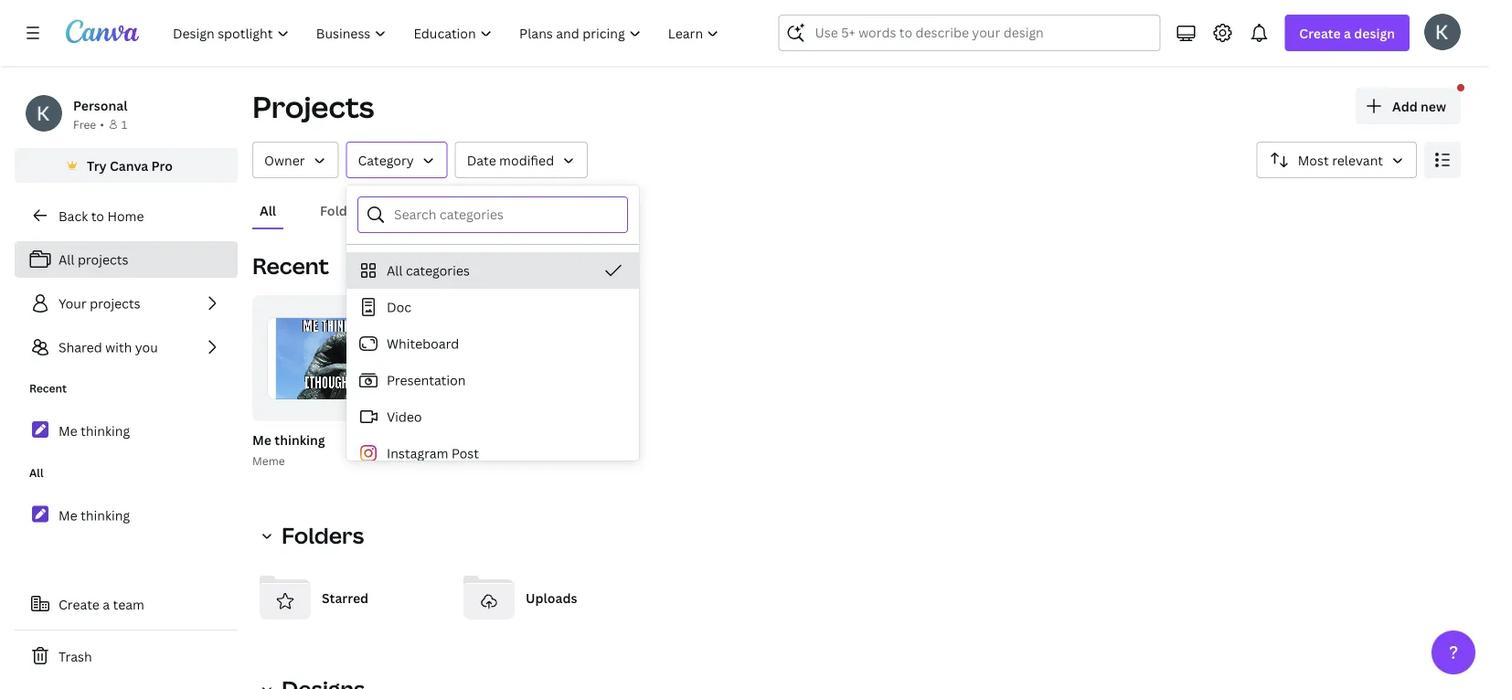 Task type: vqa. For each thing, say whether or not it's contained in the screenshot.
and
no



Task type: describe. For each thing, give the bounding box(es) containing it.
shared with you
[[59, 339, 158, 356]]

Search categories search field
[[394, 198, 616, 232]]

category
[[358, 151, 414, 169]]

design
[[1355, 24, 1395, 42]]

whiteboard option
[[347, 326, 639, 362]]

Owner button
[[252, 142, 339, 178]]

add new
[[1393, 97, 1447, 115]]

all projects link
[[15, 241, 238, 278]]

most
[[1298, 151, 1329, 169]]

me inside me thinking meme
[[252, 431, 272, 449]]

presentation
[[387, 372, 466, 389]]

folders inside dropdown button
[[282, 521, 364, 550]]

free •
[[73, 117, 104, 132]]

a for team
[[103, 596, 110, 613]]

all for all button
[[260, 202, 276, 219]]

with
[[105, 339, 132, 356]]

all categories
[[387, 262, 470, 279]]

create a design button
[[1285, 15, 1410, 51]]

images button
[[496, 193, 555, 228]]

uploads
[[526, 589, 577, 607]]

Sort by button
[[1257, 142, 1417, 178]]

top level navigation element
[[161, 15, 735, 51]]

1 me thinking from the top
[[59, 422, 130, 440]]

1
[[121, 117, 127, 132]]

back
[[59, 207, 88, 224]]

Search search field
[[815, 16, 1124, 50]]

meme
[[252, 453, 285, 468]]

0 vertical spatial recent
[[252, 251, 329, 281]]

canva
[[110, 157, 148, 174]]

personal
[[73, 96, 127, 114]]

shared with you link
[[15, 329, 238, 366]]

add new button
[[1356, 88, 1461, 124]]

all for all projects
[[59, 251, 75, 268]]

Category button
[[346, 142, 448, 178]]

doc button
[[347, 289, 639, 326]]

folders button
[[252, 518, 375, 554]]

thinking inside me thinking meme
[[275, 431, 325, 449]]

team
[[113, 596, 144, 613]]

•
[[100, 117, 104, 132]]

date
[[467, 151, 496, 169]]

2 me thinking from the top
[[59, 507, 130, 524]]

starred link
[[252, 565, 442, 631]]

you
[[135, 339, 158, 356]]

home
[[107, 207, 144, 224]]

1 vertical spatial recent
[[29, 381, 67, 396]]

create a team button
[[15, 586, 238, 623]]

me thinking button
[[252, 429, 325, 452]]

all projects
[[59, 251, 128, 268]]

folders button
[[313, 193, 374, 228]]

create for create a design
[[1300, 24, 1341, 42]]

presentation option
[[347, 362, 639, 399]]

starred
[[322, 589, 369, 607]]

to
[[91, 207, 104, 224]]

list containing all projects
[[15, 241, 238, 366]]



Task type: locate. For each thing, give the bounding box(es) containing it.
me thinking meme
[[252, 431, 325, 468]]

instagram post
[[387, 445, 479, 462]]

me
[[59, 422, 77, 440], [252, 431, 272, 449], [59, 507, 77, 524]]

me thinking link up create a team button
[[15, 496, 238, 535]]

try canva pro button
[[15, 148, 238, 183]]

a
[[1344, 24, 1351, 42], [103, 596, 110, 613]]

a left "design"
[[1344, 24, 1351, 42]]

modified
[[499, 151, 554, 169]]

date modified
[[467, 151, 554, 169]]

me thinking link down shared with you link
[[15, 411, 238, 450]]

create a design
[[1300, 24, 1395, 42]]

folders inside button
[[320, 202, 367, 219]]

0 vertical spatial me thinking
[[59, 422, 130, 440]]

post
[[452, 445, 479, 462]]

1 horizontal spatial create
[[1300, 24, 1341, 42]]

recent down all button
[[252, 251, 329, 281]]

0 horizontal spatial create
[[59, 596, 100, 613]]

thinking up meme
[[275, 431, 325, 449]]

recent down shared
[[29, 381, 67, 396]]

list box containing all categories
[[347, 252, 639, 689]]

all
[[260, 202, 276, 219], [59, 251, 75, 268], [387, 262, 403, 279], [29, 465, 43, 481]]

back to home link
[[15, 198, 238, 234]]

all for all categories
[[387, 262, 403, 279]]

your projects link
[[15, 285, 238, 322]]

a inside create a team button
[[103, 596, 110, 613]]

create left "design"
[[1300, 24, 1341, 42]]

list box
[[347, 252, 639, 689]]

all categories option
[[347, 252, 639, 289]]

0 horizontal spatial recent
[[29, 381, 67, 396]]

0 vertical spatial create
[[1300, 24, 1341, 42]]

categories
[[406, 262, 470, 279]]

folders down category
[[320, 202, 367, 219]]

pro
[[151, 157, 173, 174]]

shared
[[59, 339, 102, 356]]

your projects
[[59, 295, 140, 312]]

projects
[[78, 251, 128, 268], [90, 295, 140, 312]]

a for design
[[1344, 24, 1351, 42]]

create left the team at bottom
[[59, 596, 100, 613]]

doc
[[387, 299, 412, 316]]

video button
[[347, 399, 639, 435]]

video
[[387, 408, 422, 426]]

1 vertical spatial a
[[103, 596, 110, 613]]

0 horizontal spatial a
[[103, 596, 110, 613]]

0 vertical spatial projects
[[78, 251, 128, 268]]

trash
[[59, 648, 92, 665]]

create for create a team
[[59, 596, 100, 613]]

uploads link
[[456, 565, 646, 631]]

designs
[[411, 202, 459, 219]]

kendall parks image
[[1425, 13, 1461, 50]]

1 vertical spatial create
[[59, 596, 100, 613]]

images
[[503, 202, 547, 219]]

instagram post option
[[347, 435, 639, 472]]

owner
[[264, 151, 305, 169]]

all inside button
[[260, 202, 276, 219]]

presentation button
[[347, 362, 639, 399]]

me thinking down shared
[[59, 422, 130, 440]]

relevant
[[1332, 151, 1384, 169]]

a inside create a design 'dropdown button'
[[1344, 24, 1351, 42]]

a left the team at bottom
[[103, 596, 110, 613]]

create inside 'dropdown button'
[[1300, 24, 1341, 42]]

Date modified button
[[455, 142, 588, 178]]

None search field
[[779, 15, 1161, 51]]

whiteboard
[[387, 335, 459, 353]]

add
[[1393, 97, 1418, 115]]

doc option
[[347, 289, 639, 326]]

all button
[[252, 193, 284, 228]]

2 me thinking link from the top
[[15, 496, 238, 535]]

thinking
[[81, 422, 130, 440], [275, 431, 325, 449], [81, 507, 130, 524]]

folders
[[320, 202, 367, 219], [282, 521, 364, 550]]

0 vertical spatial me thinking link
[[15, 411, 238, 450]]

create
[[1300, 24, 1341, 42], [59, 596, 100, 613]]

instagram
[[387, 445, 448, 462]]

all categories button
[[347, 252, 639, 289]]

recent
[[252, 251, 329, 281], [29, 381, 67, 396]]

1 vertical spatial projects
[[90, 295, 140, 312]]

projects right your
[[90, 295, 140, 312]]

list
[[15, 241, 238, 366]]

your
[[59, 295, 87, 312]]

designs button
[[403, 193, 467, 228]]

new
[[1421, 97, 1447, 115]]

1 horizontal spatial recent
[[252, 251, 329, 281]]

1 vertical spatial me thinking link
[[15, 496, 238, 535]]

projects
[[252, 87, 374, 127]]

thinking up create a team
[[81, 507, 130, 524]]

instagram post button
[[347, 435, 639, 472]]

most relevant
[[1298, 151, 1384, 169]]

trash link
[[15, 638, 238, 675]]

projects for your projects
[[90, 295, 140, 312]]

try
[[87, 157, 107, 174]]

me thinking
[[59, 422, 130, 440], [59, 507, 130, 524]]

video option
[[347, 399, 639, 435]]

me thinking link
[[15, 411, 238, 450], [15, 496, 238, 535]]

try canva pro
[[87, 157, 173, 174]]

create a team
[[59, 596, 144, 613]]

projects for all projects
[[78, 251, 128, 268]]

create inside button
[[59, 596, 100, 613]]

projects down back to home
[[78, 251, 128, 268]]

1 horizontal spatial a
[[1344, 24, 1351, 42]]

1 me thinking link from the top
[[15, 411, 238, 450]]

free
[[73, 117, 96, 132]]

back to home
[[59, 207, 144, 224]]

0 vertical spatial a
[[1344, 24, 1351, 42]]

folders up starred
[[282, 521, 364, 550]]

1 vertical spatial me thinking
[[59, 507, 130, 524]]

whiteboard button
[[347, 326, 639, 362]]

thinking down shared with you
[[81, 422, 130, 440]]

0 vertical spatial folders
[[320, 202, 367, 219]]

me thinking up create a team
[[59, 507, 130, 524]]

1 vertical spatial folders
[[282, 521, 364, 550]]

all inside button
[[387, 262, 403, 279]]



